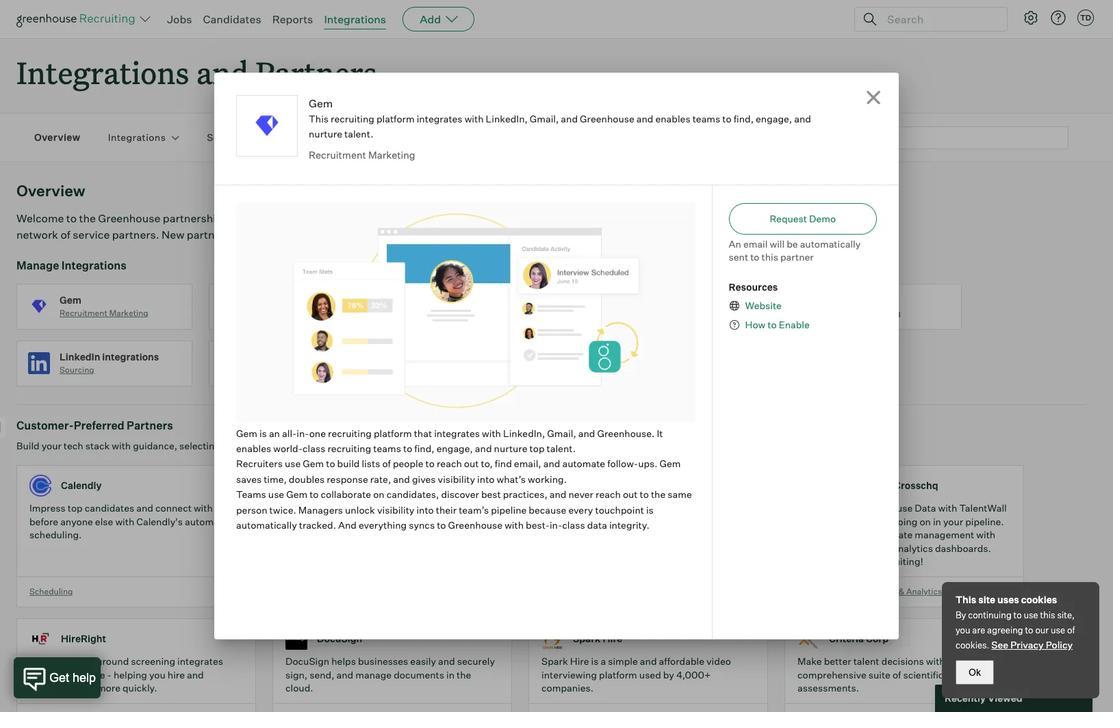 Task type: describe. For each thing, give the bounding box(es) containing it.
spark for spark hire
[[573, 634, 601, 645]]

0 vertical spatial out
[[464, 458, 479, 470]]

checks
[[301, 308, 329, 319]]

this inside by continuing to use this site, you are agreeing to our use of cookies.
[[1041, 610, 1056, 621]]

gem this recruiting platform integrates with linkedin, gmail, and greenhouse and enables teams to find, engage, and nurture talent.
[[309, 97, 811, 140]]

all-
[[282, 428, 297, 439]]

(formerly
[[301, 351, 345, 363]]

integrations.
[[374, 440, 431, 452]]

manage
[[16, 259, 59, 273]]

use down time,
[[268, 489, 284, 501]]

jobs
[[167, 12, 192, 26]]

talentwall inside 'unleash your greenhouse data with talentwall and see what's really going on in your pipeline. combine visual candidate management with beautiful, automated analytics dashboards. think kanban for recruiting!'
[[960, 503, 1007, 514]]

never
[[569, 489, 594, 501]]

linkedin, inside gem this recruiting platform integrates with linkedin, gmail, and greenhouse and enables teams to find, engage, and nurture talent.
[[486, 113, 528, 125]]

unlock
[[345, 504, 375, 516]]

manage inside docusign helps businesses easily and securely sign, send, and manage documents in the cloud.
[[356, 669, 392, 681]]

screening for hire
[[131, 656, 175, 668]]

manage inside easily manage screening and onboarding from decision to day one with greater efficiency and compliance.
[[314, 503, 350, 514]]

teams
[[236, 489, 266, 501]]

background
[[75, 656, 129, 668]]

integrates inside gem this recruiting platform integrates with linkedin, gmail, and greenhouse and enables teams to find, engage, and nurture talent.
[[417, 113, 463, 125]]

linkedin, inside gem is an all-in-one recruiting platform that integrates with linkedin, gmail, and greenhouse. it enables world-class recruiting teams to find, engage, and nurture top talent. recruiters use gem to build lists of people to reach out to, find email, and automate follow-ups. gem saves time, doubles response rate, and gives visibility into what's working. teams use gem to collaborate on candidates, discover best practices, and never reach out to the same person twice. managers unlock visibility into their team's pipeline because every touchpoint is automatically tracked. and everything syncs to greenhouse with best-in-class data integrity.
[[503, 428, 545, 439]]

cookies
[[1021, 594, 1057, 606]]

use down cookies
[[1024, 610, 1039, 621]]

demo
[[809, 213, 836, 225]]

teams inside gem is an all-in-one recruiting platform that integrates with linkedin, gmail, and greenhouse. it enables world-class recruiting teams to find, engage, and nurture top talent. recruiters use gem to build lists of people to reach out to, find email, and automate follow-ups. gem saves time, doubles response rate, and gives visibility into what's working. teams use gem to collaborate on candidates, discover best practices, and never reach out to the same person twice. managers unlock visibility into their team's pipeline because every touchpoint is automatically tracked. and everything syncs to greenhouse with best-in-class data integrity.
[[373, 443, 401, 455]]

to inside gem this recruiting platform integrates with linkedin, gmail, and greenhouse and enables teams to find, engage, and nurture talent.
[[723, 113, 732, 125]]

are inside welcome to the greenhouse partnerships page where you can explore our 450+ integration partners and our network of service partners. new partners are just a click away.
[[233, 228, 249, 242]]

1 vertical spatial out
[[623, 489, 638, 501]]

to inside an email will be automatically sent to this partner
[[751, 252, 760, 263]]

reports link
[[272, 12, 313, 26]]

video
[[707, 656, 731, 668]]

automatically inside gem is an all-in-one recruiting platform that integrates with linkedin, gmail, and greenhouse. it enables world-class recruiting teams to find, engage, and nurture top talent. recruiters use gem to build lists of people to reach out to, find email, and automate follow-ups. gem saves time, doubles response rate, and gives visibility into what's working. teams use gem to collaborate on candidates, discover best practices, and never reach out to the same person twice. managers unlock visibility into their team's pipeline because every touchpoint is automatically tracked. and everything syncs to greenhouse with best-in-class data integrity.
[[236, 520, 297, 531]]

1 horizontal spatial by
[[881, 480, 892, 492]]

optimization
[[847, 587, 897, 597]]

else
[[95, 516, 113, 528]]

an
[[729, 238, 742, 250]]

1 vertical spatial reach
[[596, 489, 621, 501]]

integrations for leftmost integrations 'link'
[[108, 132, 166, 143]]

screening for one
[[353, 503, 397, 514]]

with inside source, screen, and rank candidates automatically with power of deep learning ai
[[604, 516, 624, 528]]

gem inside gem this recruiting platform integrates with linkedin, gmail, and greenhouse and enables teams to find, engage, and nurture talent.
[[309, 97, 333, 110]]

of inside gem is an all-in-one recruiting platform that integrates with linkedin, gmail, and greenhouse. it enables world-class recruiting teams to find, engage, and nurture top talent. recruiters use gem to build lists of people to reach out to, find email, and automate follow-ups. gem saves time, doubles response rate, and gives visibility into what's working. teams use gem to collaborate on candidates, discover best practices, and never reach out to the same person twice. managers unlock visibility into their team's pipeline because every touchpoint is automatically tracked. and everything syncs to greenhouse with best-in-class data integrity.
[[382, 458, 391, 470]]

and inside welcome to the greenhouse partnerships page where you can explore our 450+ integration partners and our network of service partners. new partners are just a click away.
[[530, 212, 550, 225]]

cookies.
[[956, 640, 990, 651]]

helps
[[332, 656, 356, 668]]

Search text field
[[884, 9, 995, 29]]

recruiters
[[236, 458, 283, 470]]

connect
[[155, 503, 192, 514]]

with inside the hireright background screening integrates with greenhouse - helping you hire and onboard talent more quickly.
[[29, 669, 49, 681]]

every
[[569, 504, 593, 516]]

one inside gem is an all-in-one recruiting platform that integrates with linkedin, gmail, and greenhouse. it enables world-class recruiting teams to find, engage, and nurture top talent. recruiters use gem to build lists of people to reach out to, find email, and automate follow-ups. gem saves time, doubles response rate, and gives visibility into what's working. teams use gem to collaborate on candidates, discover best practices, and never reach out to the same person twice. managers unlock visibility into their team's pipeline because every touchpoint is automatically tracked. and everything syncs to greenhouse with best-in-class data integrity.
[[309, 428, 326, 439]]

talent. inside gem this recruiting platform integrates with linkedin, gmail, and greenhouse and enables teams to find, engage, and nurture talent.
[[344, 128, 374, 140]]

lists
[[362, 458, 380, 470]]

integrations for integrations and partners
[[16, 52, 189, 92]]

gem recruitment marketing
[[60, 294, 148, 319]]

enables inside gem is an all-in-one recruiting platform that integrates with linkedin, gmail, and greenhouse. it enables world-class recruiting teams to find, engage, and nurture top talent. recruiters use gem to build lists of people to reach out to, find email, and automate follow-ups. gem saves time, doubles response rate, and gives visibility into what's working. teams use gem to collaborate on candidates, discover best practices, and never reach out to the same person twice. managers unlock visibility into their team's pipeline because every touchpoint is automatically tracked. and everything syncs to greenhouse with best-in-class data integrity.
[[236, 443, 271, 455]]

top inside gem is an all-in-one recruiting platform that integrates with linkedin, gmail, and greenhouse. it enables world-class recruiting teams to find, engage, and nurture top talent. recruiters use gem to build lists of people to reach out to, find email, and automate follow-ups. gem saves time, doubles response rate, and gives visibility into what's working. teams use gem to collaborate on candidates, discover best practices, and never reach out to the same person twice. managers unlock visibility into their team's pipeline because every touchpoint is automatically tracked. and everything syncs to greenhouse with best-in-class data integrity.
[[530, 443, 545, 455]]

appcast job advertising
[[444, 351, 505, 375]]

best
[[481, 489, 501, 501]]

candidates,
[[387, 489, 439, 501]]

0 horizontal spatial talentwall
[[829, 480, 879, 492]]

in inside docusign helps businesses easily and securely sign, send, and manage documents in the cloud.
[[446, 669, 455, 681]]

service
[[207, 132, 243, 143]]

assessments.
[[798, 683, 859, 694]]

your for talentwall
[[836, 503, 856, 514]]

email,
[[514, 458, 541, 470]]

onboarding
[[418, 503, 470, 514]]

automatically inside source, screen, and rank candidates automatically with power of deep learning ai
[[542, 516, 602, 528]]

to inside easily manage screening and onboarding from decision to day one with greater efficiency and compliance.
[[325, 516, 334, 528]]

gem up easily
[[286, 489, 308, 501]]

platform inside gem is an all-in-one recruiting platform that integrates with linkedin, gmail, and greenhouse. it enables world-class recruiting teams to find, engage, and nurture top talent. recruiters use gem to build lists of people to reach out to, find email, and automate follow-ups. gem saves time, doubles response rate, and gives visibility into what's working. teams use gem to collaborate on candidates, discover best practices, and never reach out to the same person twice. managers unlock visibility into their team's pipeline because every touchpoint is automatically tracked. and everything syncs to greenhouse with best-in-class data integrity.
[[374, 428, 412, 439]]

0 vertical spatial overview
[[34, 132, 81, 143]]

manage integrations
[[16, 259, 127, 273]]

guidance,
[[133, 440, 177, 452]]

customers
[[263, 440, 310, 452]]

integrations for integrations 'link' to the right
[[324, 12, 386, 26]]

learning
[[691, 516, 727, 528]]

docusign for docusign
[[317, 634, 362, 645]]

uses
[[998, 594, 1019, 606]]

more
[[97, 683, 120, 694]]

hireright background screening integrates with greenhouse - helping you hire and onboard talent more quickly.
[[29, 656, 223, 694]]

0 horizontal spatial visibility
[[377, 504, 415, 516]]

day
[[336, 516, 353, 528]]

sourcing inside linkedin integrations sourcing
[[60, 365, 94, 375]]

2 horizontal spatial your
[[944, 516, 964, 528]]

gem inside gem recruitment marketing
[[60, 294, 81, 306]]

helping
[[114, 669, 147, 681]]

hireright for hireright background screening integrates with greenhouse - helping you hire and onboard talent more quickly.
[[29, 656, 73, 668]]

wellfound
[[252, 351, 299, 363]]

w(
[[223, 356, 240, 371]]

ok
[[969, 668, 981, 679]]

find, inside gem is an all-in-one recruiting platform that integrates with linkedin, gmail, and greenhouse. it enables world-class recruiting teams to find, engage, and nurture top talent. recruiters use gem to build lists of people to reach out to, find email, and automate follow-ups. gem saves time, doubles response rate, and gives visibility into what's working. teams use gem to collaborate on candidates, discover best practices, and never reach out to the same person twice. managers unlock visibility into their team's pipeline because every touchpoint is automatically tracked. and everything syncs to greenhouse with best-in-class data integrity.
[[414, 443, 435, 455]]

page
[[231, 212, 256, 225]]

is inside spark hire is a simple and affordable video interviewing platform used by 4,000+ companies.
[[591, 656, 599, 668]]

sent
[[729, 252, 749, 263]]

site,
[[1058, 610, 1075, 621]]

this inside an email will be automatically sent to this partner
[[762, 252, 779, 263]]

impress
[[29, 503, 66, 514]]

validated
[[961, 669, 1003, 681]]

1 vertical spatial scheduling
[[29, 587, 73, 597]]

from inside easily manage screening and onboarding from decision to day one with greater efficiency and compliance.
[[472, 503, 493, 514]]

compliance.
[[286, 529, 340, 541]]

interviewing
[[542, 669, 597, 681]]

and inside source, screen, and rank candidates automatically with power of deep learning ai
[[614, 503, 631, 514]]

0 vertical spatial reach
[[437, 458, 462, 470]]

and inside impress top candidates and connect with them before anyone else with calendly's automated scheduling.
[[136, 503, 153, 514]]

a inside welcome to the greenhouse partnerships page where you can explore our 450+ integration partners and our network of service partners. new partners are just a click away.
[[273, 228, 279, 242]]

0 horizontal spatial partners
[[187, 228, 231, 242]]

and
[[338, 520, 357, 531]]

easily manage screening and onboarding from decision to day one with greater efficiency and compliance.
[[286, 503, 493, 541]]

greenhouse inside gem is an all-in-one recruiting platform that integrates with linkedin, gmail, and greenhouse. it enables world-class recruiting teams to find, engage, and nurture top talent. recruiters use gem to build lists of people to reach out to, find email, and automate follow-ups. gem saves time, doubles response rate, and gives visibility into what's working. teams use gem to collaborate on candidates, discover best practices, and never reach out to the same person twice. managers unlock visibility into their team's pipeline because every touchpoint is automatically tracked. and everything syncs to greenhouse with best-in-class data integrity.
[[448, 520, 503, 531]]

your for customer-
[[42, 440, 62, 452]]

away.
[[308, 228, 337, 242]]

spark hire is a simple and affordable video interviewing platform used by 4,000+ companies.
[[542, 656, 731, 694]]

enables inside gem this recruiting platform integrates with linkedin, gmail, and greenhouse and enables teams to find, engage, and nurture talent.
[[656, 113, 691, 125]]

dashboards.
[[935, 543, 991, 554]]

0 horizontal spatial in-
[[297, 428, 309, 439]]

nurture inside gem this recruiting platform integrates with linkedin, gmail, and greenhouse and enables teams to find, engage, and nurture talent.
[[309, 128, 342, 140]]

td button
[[1075, 7, 1097, 29]]

recruitment inside gem recruitment marketing
[[60, 308, 107, 319]]

scientifically
[[904, 669, 959, 681]]

td button
[[1078, 10, 1094, 26]]

1 vertical spatial in-
[[550, 520, 562, 531]]

1 horizontal spatial visibility
[[438, 474, 475, 485]]

greenhouse recruiting image
[[16, 11, 140, 27]]

impress top candidates and connect with them before anyone else with calendly's automated scheduling.
[[29, 503, 238, 541]]

website link
[[740, 300, 782, 313]]

background
[[252, 308, 299, 319]]

td
[[1080, 13, 1092, 23]]

gem right ups.
[[660, 458, 681, 470]]

rate,
[[370, 474, 391, 485]]

gem up doubles at the bottom left of page
[[303, 458, 324, 470]]

calendly
[[61, 480, 102, 492]]

that
[[414, 428, 432, 439]]

gem is an all-in-one recruiting platform that integrates with linkedin, gmail, and greenhouse. it enables world-class recruiting teams to find, engage, and nurture top talent. recruiters use gem to build lists of people to reach out to, find email, and automate follow-ups. gem saves time, doubles response rate, and gives visibility into what's working. teams use gem to collaborate on candidates, discover best practices, and never reach out to the same person twice. managers unlock visibility into their team's pipeline because every touchpoint is automatically tracked. and everything syncs to greenhouse with best-in-class data integrity.
[[236, 428, 692, 531]]

source, screen, and rank candidates automatically with power of deep learning ai
[[542, 503, 739, 528]]

candidates inside source, screen, and rank candidates automatically with power of deep learning ai
[[655, 503, 704, 514]]

with inside the make better talent decisions with a comprehensive suite of scientifically validated assessments.
[[926, 656, 945, 668]]

job
[[444, 365, 459, 375]]

1 horizontal spatial partners
[[484, 212, 528, 225]]

docusign helps businesses easily and securely sign, send, and manage documents in the cloud.
[[286, 656, 495, 694]]

marketing inside gem recruitment marketing
[[109, 308, 148, 319]]

integrates inside gem is an all-in-one recruiting platform that integrates with linkedin, gmail, and greenhouse. it enables world-class recruiting teams to find, engage, and nurture top talent. recruiters use gem to build lists of people to reach out to, find email, and automate follow-ups. gem saves time, doubles response rate, and gives visibility into what's working. teams use gem to collaborate on candidates, discover best practices, and never reach out to the same person twice. managers unlock visibility into their team's pipeline because every touchpoint is automatically tracked. and everything syncs to greenhouse with best-in-class data integrity.
[[434, 428, 480, 439]]

efficiency
[[430, 516, 473, 528]]

hireflow sourcing
[[444, 294, 484, 319]]

nurture inside gem is an all-in-one recruiting platform that integrates with linkedin, gmail, and greenhouse. it enables world-class recruiting teams to find, engage, and nurture top talent. recruiters use gem to build lists of people to reach out to, find email, and automate follow-ups. gem saves time, doubles response rate, and gives visibility into what's working. teams use gem to collaborate on candidates, discover best practices, and never reach out to the same person twice. managers unlock visibility into their team's pipeline because every touchpoint is automatically tracked. and everything syncs to greenhouse with best-in-class data integrity.
[[494, 443, 528, 455]]

gem up build your tech stack with guidance, selecting from our customers most popular integrations.
[[236, 428, 257, 439]]

send,
[[310, 669, 334, 681]]

0 horizontal spatial is
[[259, 428, 267, 439]]

data
[[587, 520, 607, 531]]

interviewing
[[853, 308, 901, 319]]

1 horizontal spatial integrations link
[[324, 12, 386, 26]]

welcome
[[16, 212, 64, 225]]

angellist
[[347, 351, 392, 363]]

0 horizontal spatial into
[[417, 504, 434, 516]]

this inside gem this recruiting platform integrates with linkedin, gmail, and greenhouse and enables teams to find, engage, and nurture talent.
[[309, 113, 329, 125]]

1 vertical spatial recruiting
[[328, 428, 372, 439]]

2 vertical spatial recruiting
[[328, 443, 371, 455]]

greenhouse inside gem this recruiting platform integrates with linkedin, gmail, and greenhouse and enables teams to find, engage, and nurture talent.
[[580, 113, 635, 125]]

1 vertical spatial overview
[[16, 182, 85, 200]]

configure image
[[1023, 10, 1039, 26]]

calendly's
[[136, 516, 183, 528]]

integrates inside the hireright background screening integrates with greenhouse - helping you hire and onboard talent more quickly.
[[177, 656, 223, 668]]

the inside docusign helps businesses easily and securely sign, send, and manage documents in the cloud.
[[457, 669, 471, 681]]

0 vertical spatial into
[[477, 474, 495, 485]]



Task type: vqa. For each thing, say whether or not it's contained in the screenshot.
top TIM
no



Task type: locate. For each thing, give the bounding box(es) containing it.
this up by
[[956, 594, 977, 606]]

marketing up integrations
[[109, 308, 148, 319]]

docusign up 'helps'
[[317, 634, 362, 645]]

automatically down person
[[236, 520, 297, 531]]

hireright for hireright
[[61, 634, 106, 645]]

1 horizontal spatial manage
[[356, 669, 392, 681]]

0 horizontal spatial candidates
[[85, 503, 134, 514]]

stack
[[85, 440, 110, 452]]

greenhouse inside 'unleash your greenhouse data with talentwall and see what's really going on in your pipeline. combine visual candidate management with beautiful, automated analytics dashboards. think kanban for recruiting!'
[[859, 503, 913, 514]]

talent inside the hireright background screening integrates with greenhouse - helping you hire and onboard talent more quickly.
[[69, 683, 95, 694]]

what's inside 'unleash your greenhouse data with talentwall and see what's really going on in your pipeline. combine visual candidate management with beautiful, automated analytics dashboards. think kanban for recruiting!'
[[834, 516, 864, 528]]

this down the will
[[762, 252, 779, 263]]

a up scientifically
[[948, 656, 953, 668]]

analytics
[[893, 543, 933, 554]]

1 horizontal spatial into
[[477, 474, 495, 485]]

on down rate,
[[373, 489, 385, 501]]

a left simple
[[601, 656, 606, 668]]

candidates up deep
[[655, 503, 704, 514]]

and inside 'unleash your greenhouse data with talentwall and see what's really going on in your pipeline. combine visual candidate management with beautiful, automated analytics dashboards. think kanban for recruiting!'
[[798, 516, 815, 528]]

1 vertical spatial are
[[973, 625, 986, 636]]

automated down the them
[[185, 516, 234, 528]]

how
[[745, 319, 766, 331]]

0 horizontal spatial class
[[303, 443, 326, 455]]

into down 'to,'
[[477, 474, 495, 485]]

you inside by continuing to use this site, you are agreeing to our use of cookies.
[[956, 625, 971, 636]]

0 horizontal spatial automated
[[185, 516, 234, 528]]

1 horizontal spatial engage,
[[756, 113, 792, 125]]

candidates
[[85, 503, 134, 514], [655, 503, 704, 514]]

gives
[[412, 474, 436, 485]]

0 horizontal spatial nurture
[[309, 128, 342, 140]]

1 vertical spatial talentwall
[[960, 503, 1007, 514]]

0 vertical spatial enables
[[656, 113, 691, 125]]

hire for spark hire
[[603, 634, 623, 645]]

gmail, inside gem is an all-in-one recruiting platform that integrates with linkedin, gmail, and greenhouse. it enables world-class recruiting teams to find, engage, and nurture top talent. recruiters use gem to build lists of people to reach out to, find email, and automate follow-ups. gem saves time, doubles response rate, and gives visibility into what's working. teams use gem to collaborate on candidates, discover best practices, and never reach out to the same person twice. managers unlock visibility into their team's pipeline because every touchpoint is automatically tracked. and everything syncs to greenhouse with best-in-class data integrity.
[[547, 428, 576, 439]]

of right lists at the left bottom of page
[[382, 458, 391, 470]]

0 vertical spatial from
[[223, 440, 243, 452]]

teams inside gem this recruiting platform integrates with linkedin, gmail, and greenhouse and enables teams to find, engage, and nurture talent.
[[693, 113, 721, 125]]

you down by
[[956, 625, 971, 636]]

out up rank at the right bottom of page
[[623, 489, 638, 501]]

nurture
[[309, 128, 342, 140], [494, 443, 528, 455]]

1 horizontal spatial this
[[1041, 610, 1056, 621]]

build your tech stack with guidance, selecting from our customers most popular integrations.
[[16, 440, 431, 452]]

1 vertical spatial this
[[956, 594, 977, 606]]

nurture up recruitment marketing
[[309, 128, 342, 140]]

2 vertical spatial partners
[[127, 419, 173, 433]]

by left crosschq at the bottom right
[[881, 480, 892, 492]]

class down the every at the bottom right of the page
[[562, 520, 585, 531]]

one inside easily manage screening and onboarding from decision to day one with greater efficiency and compliance.
[[355, 516, 372, 528]]

your up management
[[944, 516, 964, 528]]

partners down partnerships
[[187, 228, 231, 242]]

email
[[744, 238, 768, 250]]

0 vertical spatial talentwall
[[829, 480, 879, 492]]

0 vertical spatial scheduling
[[637, 365, 680, 375]]

2 vertical spatial the
[[457, 669, 471, 681]]

a right just
[[273, 228, 279, 242]]

where
[[259, 212, 290, 225]]

decision
[[286, 516, 323, 528]]

scheduling down google
[[637, 365, 680, 375]]

this up recruitment marketing
[[309, 113, 329, 125]]

hireright up "onboard" at the bottom left
[[29, 656, 73, 668]]

are up cookies.
[[973, 625, 986, 636]]

talent up "suite"
[[854, 656, 880, 668]]

docusign for docusign helps businesses easily and securely sign, send, and manage documents in the cloud.
[[286, 656, 330, 668]]

0 horizontal spatial screening
[[131, 656, 175, 668]]

docusign up sign,
[[286, 656, 330, 668]]

2 candidates from the left
[[655, 503, 704, 514]]

this down cookies
[[1041, 610, 1056, 621]]

reach up discover
[[437, 458, 462, 470]]

1 vertical spatial visibility
[[377, 504, 415, 516]]

marketing up '450+'
[[368, 150, 415, 162]]

1 vertical spatial partners
[[245, 132, 286, 143]]

and inside spark hire is a simple and affordable video interviewing platform used by 4,000+ companies.
[[640, 656, 657, 668]]

automated up "for"
[[842, 543, 891, 554]]

class up doubles at the bottom left of page
[[303, 443, 326, 455]]

screen,
[[578, 503, 612, 514]]

ups.
[[638, 458, 658, 470]]

the up rank at the right bottom of page
[[651, 489, 666, 501]]

and
[[196, 52, 249, 92], [561, 113, 578, 125], [637, 113, 654, 125], [794, 113, 811, 125], [530, 212, 550, 225], [578, 428, 595, 439], [475, 443, 492, 455], [543, 458, 560, 470], [393, 474, 410, 485], [550, 489, 567, 501], [136, 503, 153, 514], [399, 503, 416, 514], [614, 503, 631, 514], [475, 516, 492, 528], [798, 516, 815, 528], [438, 656, 455, 668], [640, 656, 657, 668], [187, 669, 204, 681], [337, 669, 353, 681]]

recruitment down think
[[798, 587, 846, 597]]

customer-preferred partners
[[16, 419, 173, 433]]

combine
[[798, 529, 838, 541]]

recently
[[945, 693, 986, 705]]

1 vertical spatial on
[[920, 516, 931, 528]]

hire up simple
[[603, 634, 623, 645]]

our inside by continuing to use this site, you are agreeing to our use of cookies.
[[1036, 625, 1049, 636]]

recruitment for recruitment marketing
[[309, 150, 366, 162]]

a inside spark hire is a simple and affordable video interviewing platform used by 4,000+ companies.
[[601, 656, 606, 668]]

0 horizontal spatial a
[[273, 228, 279, 242]]

see
[[992, 640, 1009, 651]]

1 horizontal spatial are
[[973, 625, 986, 636]]

hire up interviewing
[[570, 656, 589, 668]]

0 vertical spatial your
[[42, 440, 62, 452]]

automated inside 'unleash your greenhouse data with talentwall and see what's really going on in your pipeline. combine visual candidate management with beautiful, automated analytics dashboards. think kanban for recruiting!'
[[842, 543, 891, 554]]

by inside spark hire is a simple and affordable video interviewing platform used by 4,000+ companies.
[[663, 669, 674, 681]]

0 horizontal spatial on
[[373, 489, 385, 501]]

automatically down the every at the bottom right of the page
[[542, 516, 602, 528]]

1 horizontal spatial teams
[[693, 113, 721, 125]]

nurture up find
[[494, 443, 528, 455]]

doubles
[[289, 474, 325, 485]]

most
[[312, 440, 335, 452]]

corp
[[866, 634, 889, 645]]

in up management
[[933, 516, 942, 528]]

1 vertical spatial integrations link
[[108, 131, 166, 144]]

1 horizontal spatial class
[[562, 520, 585, 531]]

class
[[303, 443, 326, 455], [562, 520, 585, 531]]

on down data
[[920, 516, 931, 528]]

top inside impress top candidates and connect with them before anyone else with calendly's automated scheduling.
[[68, 503, 83, 514]]

0 vertical spatial visibility
[[438, 474, 475, 485]]

0 vertical spatial engage,
[[756, 113, 792, 125]]

0 vertical spatial by
[[881, 480, 892, 492]]

1 vertical spatial marketing
[[109, 308, 148, 319]]

preferred
[[74, 419, 124, 433]]

1 horizontal spatial a
[[601, 656, 606, 668]]

0 vertical spatial integrations link
[[324, 12, 386, 26]]

integrity.
[[609, 520, 650, 531]]

scheduling down "scheduling."
[[29, 587, 73, 597]]

candidates up else
[[85, 503, 134, 514]]

0 horizontal spatial by
[[663, 669, 674, 681]]

1 vertical spatial talent.
[[547, 443, 576, 455]]

recruiting up recruitment marketing
[[331, 113, 375, 125]]

recently viewed
[[945, 693, 1023, 705]]

2 horizontal spatial automatically
[[800, 238, 861, 250]]

1 vertical spatial nurture
[[494, 443, 528, 455]]

you left hire
[[149, 669, 166, 681]]

a inside the make better talent decisions with a comprehensive suite of scientifically validated assessments.
[[948, 656, 953, 668]]

0 vertical spatial what's
[[497, 474, 526, 485]]

1 candidates from the left
[[85, 503, 134, 514]]

reach up screen,
[[596, 489, 621, 501]]

of inside source, screen, and rank candidates automatically with power of deep learning ai
[[656, 516, 664, 528]]

in inside 'unleash your greenhouse data with talentwall and see what's really going on in your pipeline. combine visual candidate management with beautiful, automated analytics dashboards. think kanban for recruiting!'
[[933, 516, 942, 528]]

1 horizontal spatial out
[[623, 489, 638, 501]]

analytics
[[907, 587, 942, 597]]

of inside by continuing to use this site, you are agreeing to our use of cookies.
[[1068, 625, 1075, 636]]

1 vertical spatial is
[[646, 504, 654, 516]]

0 horizontal spatial hire
[[570, 656, 589, 668]]

manage down businesses
[[356, 669, 392, 681]]

0 horizontal spatial from
[[223, 440, 243, 452]]

platform inside gem this recruiting platform integrates with linkedin, gmail, and greenhouse and enables teams to find, engage, and nurture talent.
[[377, 113, 415, 125]]

by right used at the bottom of page
[[663, 669, 674, 681]]

suite
[[869, 669, 891, 681]]

with inside easily manage screening and onboarding from decision to day one with greater efficiency and compliance.
[[374, 516, 393, 528]]

in- up customers
[[297, 428, 309, 439]]

you inside the hireright background screening integrates with greenhouse - helping you hire and onboard talent more quickly.
[[149, 669, 166, 681]]

0 horizontal spatial teams
[[373, 443, 401, 455]]

candidates inside impress top candidates and connect with them before anyone else with calendly's automated scheduling.
[[85, 503, 134, 514]]

the inside gem is an all-in-one recruiting platform that integrates with linkedin, gmail, and greenhouse. it enables world-class recruiting teams to find, engage, and nurture top talent. recruiters use gem to build lists of people to reach out to, find email, and automate follow-ups. gem saves time, doubles response rate, and gives visibility into what's working. teams use gem to collaborate on candidates, discover best practices, and never reach out to the same person twice. managers unlock visibility into their team's pipeline because every touchpoint is automatically tracked. and everything syncs to greenhouse with best-in-class data integrity.
[[651, 489, 666, 501]]

partners up guidance, on the bottom left of the page
[[127, 419, 173, 433]]

of
[[61, 228, 70, 242], [382, 458, 391, 470], [656, 516, 664, 528], [1068, 625, 1075, 636], [893, 669, 901, 681]]

automated inside impress top candidates and connect with them before anyone else with calendly's automated scheduling.
[[185, 516, 234, 528]]

scheduling.
[[29, 529, 82, 541]]

450+
[[394, 212, 423, 225]]

website
[[745, 300, 782, 312]]

you inside welcome to the greenhouse partnerships page where you can explore our 450+ integration partners and our network of service partners. new partners are just a click away.
[[292, 212, 311, 225]]

screening inside easily manage screening and onboarding from decision to day one with greater efficiency and compliance.
[[353, 503, 397, 514]]

really
[[866, 516, 890, 528]]

recruitment for recruitment optimization & analytics
[[798, 587, 846, 597]]

of left service
[[61, 228, 70, 242]]

0 horizontal spatial you
[[149, 669, 166, 681]]

service partners
[[207, 132, 286, 143]]

2 horizontal spatial recruitment
[[798, 587, 846, 597]]

0 horizontal spatial scheduling
[[29, 587, 73, 597]]

marketing
[[368, 150, 415, 162], [109, 308, 148, 319]]

talent. up recruitment marketing
[[344, 128, 374, 140]]

recruiting up popular
[[328, 428, 372, 439]]

partners for customer-preferred partners
[[127, 419, 173, 433]]

0 vertical spatial screening
[[353, 503, 397, 514]]

1 vertical spatial sourcing
[[60, 365, 94, 375]]

linkedin integrations sourcing
[[60, 351, 159, 375]]

partners right service at left
[[245, 132, 286, 143]]

twice.
[[269, 504, 296, 516]]

1 vertical spatial you
[[956, 625, 971, 636]]

automatically down demo
[[800, 238, 861, 250]]

to inside welcome to the greenhouse partnerships page where you can explore our 450+ integration partners and our network of service partners. new partners are just a click away.
[[66, 212, 77, 225]]

reach
[[437, 458, 462, 470], [596, 489, 621, 501]]

0 vertical spatial talent
[[854, 656, 880, 668]]

before
[[29, 516, 58, 528]]

0 vertical spatial integrates
[[417, 113, 463, 125]]

discover
[[441, 489, 479, 501]]

just
[[252, 228, 271, 242]]

gem up recruitment marketing
[[309, 97, 333, 110]]

use down world-
[[285, 458, 301, 470]]

can
[[313, 212, 332, 225]]

0 vertical spatial gmail,
[[530, 113, 559, 125]]

integrations
[[102, 351, 159, 363]]

your down customer-
[[42, 440, 62, 452]]

1 horizontal spatial you
[[292, 212, 311, 225]]

collaborate
[[321, 489, 371, 501]]

source,
[[542, 503, 576, 514]]

ai
[[730, 516, 739, 528]]

appcast
[[444, 351, 483, 363]]

0 horizontal spatial one
[[309, 428, 326, 439]]

greenhouse inside welcome to the greenhouse partnerships page where you can explore our 450+ integration partners and our network of service partners. new partners are just a click away.
[[98, 212, 160, 225]]

talentwall up the really
[[829, 480, 879, 492]]

visual
[[840, 529, 866, 541]]

of inside welcome to the greenhouse partnerships page where you can explore our 450+ integration partners and our network of service partners. new partners are just a click away.
[[61, 228, 70, 242]]

0 vertical spatial find,
[[734, 113, 754, 125]]

1 horizontal spatial talent.
[[547, 443, 576, 455]]

talent left more
[[69, 683, 95, 694]]

docusign inside docusign helps businesses easily and securely sign, send, and manage documents in the cloud.
[[286, 656, 330, 668]]

greenhouse.
[[597, 428, 655, 439]]

platform inside spark hire is a simple and affordable video interviewing platform used by 4,000+ companies.
[[599, 669, 637, 681]]

1 vertical spatial in
[[446, 669, 455, 681]]

overview link
[[34, 131, 81, 144]]

manage
[[314, 503, 350, 514], [356, 669, 392, 681]]

0 vertical spatial in
[[933, 516, 942, 528]]

are down page
[[233, 228, 249, 242]]

sourcing down linkedin
[[60, 365, 94, 375]]

partners down reports link
[[256, 52, 377, 92]]

candidates link
[[203, 12, 261, 26]]

1 vertical spatial top
[[68, 503, 83, 514]]

gem down the manage integrations
[[60, 294, 81, 306]]

spark for spark hire is a simple and affordable video interviewing platform used by 4,000+ companies.
[[542, 656, 568, 668]]

0 horizontal spatial integrations link
[[108, 131, 166, 144]]

top up email,
[[530, 443, 545, 455]]

0 horizontal spatial your
[[42, 440, 62, 452]]

1 vertical spatial into
[[417, 504, 434, 516]]

talent. up "automate" on the right bottom
[[547, 443, 576, 455]]

on inside gem is an all-in-one recruiting platform that integrates with linkedin, gmail, and greenhouse. it enables world-class recruiting teams to find, engage, and nurture top talent. recruiters use gem to build lists of people to reach out to, find email, and automate follow-ups. gem saves time, doubles response rate, and gives visibility into what's working. teams use gem to collaborate on candidates, discover best practices, and never reach out to the same person twice. managers unlock visibility into their team's pipeline because every touchpoint is automatically tracked. and everything syncs to greenhouse with best-in-class data integrity.
[[373, 489, 385, 501]]

recruitment up linkedin
[[60, 308, 107, 319]]

of inside the make better talent decisions with a comprehensive suite of scientifically validated assessments.
[[893, 669, 901, 681]]

how to enable link
[[740, 318, 810, 332]]

None text field
[[795, 126, 1069, 149]]

recruiting inside gem this recruiting platform integrates with linkedin, gmail, and greenhouse and enables teams to find, engage, and nurture talent.
[[331, 113, 375, 125]]

in right documents
[[446, 669, 455, 681]]

recruitment marketing link
[[309, 150, 415, 162]]

hireright
[[61, 634, 106, 645], [29, 656, 73, 668]]

-
[[107, 669, 112, 681]]

tracked.
[[299, 520, 336, 531]]

0 horizontal spatial out
[[464, 458, 479, 470]]

2 horizontal spatial you
[[956, 625, 971, 636]]

on inside 'unleash your greenhouse data with talentwall and see what's really going on in your pipeline. combine visual candidate management with beautiful, automated analytics dashboards. think kanban for recruiting!'
[[920, 516, 931, 528]]

1 horizontal spatial one
[[355, 516, 372, 528]]

0 vertical spatial recruitment
[[309, 150, 366, 162]]

talentwall up pipeline.
[[960, 503, 1007, 514]]

with inside gem this recruiting platform integrates with linkedin, gmail, and greenhouse and enables teams to find, engage, and nurture talent.
[[465, 113, 484, 125]]

spark inside spark hire is a simple and affordable video interviewing platform used by 4,000+ companies.
[[542, 656, 568, 668]]

greenhouse inside the hireright background screening integrates with greenhouse - helping you hire and onboard talent more quickly.
[[51, 669, 105, 681]]

it
[[657, 428, 663, 439]]

automatically inside an email will be automatically sent to this partner
[[800, 238, 861, 250]]

0 horizontal spatial the
[[79, 212, 96, 225]]

0 vertical spatial top
[[530, 443, 545, 455]]

0 vertical spatial teams
[[693, 113, 721, 125]]

greater
[[395, 516, 428, 528]]

network
[[16, 228, 58, 242]]

pipeline.
[[966, 516, 1004, 528]]

1 horizontal spatial automatically
[[542, 516, 602, 528]]

out left 'to,'
[[464, 458, 479, 470]]

find, inside gem this recruiting platform integrates with linkedin, gmail, and greenhouse and enables teams to find, engage, and nurture talent.
[[734, 113, 754, 125]]

the inside welcome to the greenhouse partnerships page where you can explore our 450+ integration partners and our network of service partners. new partners are just a click away.
[[79, 212, 96, 225]]

screening up everything
[[353, 503, 397, 514]]

talent inside the make better talent decisions with a comprehensive suite of scientifically validated assessments.
[[854, 656, 880, 668]]

rank
[[633, 503, 653, 514]]

1 vertical spatial manage
[[356, 669, 392, 681]]

candidate
[[868, 529, 913, 541]]

0 vertical spatial marketing
[[368, 150, 415, 162]]

visibility
[[438, 474, 475, 485], [377, 504, 415, 516]]

2 vertical spatial you
[[149, 669, 166, 681]]

1 horizontal spatial from
[[472, 503, 493, 514]]

hire for spark hire is a simple and affordable video interviewing platform used by 4,000+ companies.
[[570, 656, 589, 668]]

1 vertical spatial class
[[562, 520, 585, 531]]

visibility up greater
[[377, 504, 415, 516]]

1 vertical spatial hire
[[570, 656, 589, 668]]

management
[[915, 529, 975, 541]]

talentwall
[[829, 480, 879, 492], [960, 503, 1007, 514]]

0 horizontal spatial find,
[[414, 443, 435, 455]]

1 vertical spatial enables
[[236, 443, 271, 455]]

0 vertical spatial platform
[[377, 113, 415, 125]]

2 horizontal spatial the
[[651, 489, 666, 501]]

screening inside the hireright background screening integrates with greenhouse - helping you hire and onboard talent more quickly.
[[131, 656, 175, 668]]

the down securely
[[457, 669, 471, 681]]

and inside the hireright background screening integrates with greenhouse - helping you hire and onboard talent more quickly.
[[187, 669, 204, 681]]

1 horizontal spatial candidates
[[655, 503, 704, 514]]

continuing
[[968, 610, 1012, 621]]

screening up helping
[[131, 656, 175, 668]]

syncs
[[409, 520, 435, 531]]

0 vertical spatial manage
[[314, 503, 350, 514]]

partners right the integration
[[484, 212, 528, 225]]

one up 'most'
[[309, 428, 326, 439]]

rippling link
[[594, 284, 786, 341]]

0 vertical spatial docusign
[[317, 634, 362, 645]]

what's up visual
[[834, 516, 864, 528]]

talent. inside gem is an all-in-one recruiting platform that integrates with linkedin, gmail, and greenhouse. it enables world-class recruiting teams to find, engage, and nurture top talent. recruiters use gem to build lists of people to reach out to, find email, and automate follow-ups. gem saves time, doubles response rate, and gives visibility into what's working. teams use gem to collaborate on candidates, discover best practices, and never reach out to the same person twice. managers unlock visibility into their team's pipeline because every touchpoint is automatically tracked. and everything syncs to greenhouse with best-in-class data integrity.
[[547, 443, 576, 455]]

partners for integrations and partners
[[256, 52, 377, 92]]

video
[[829, 308, 852, 319]]

1 vertical spatial hireright
[[29, 656, 73, 668]]

1 horizontal spatial in-
[[550, 520, 562, 531]]

use up policy
[[1051, 625, 1066, 636]]

0 vertical spatial hireright
[[61, 634, 106, 645]]

better
[[824, 656, 852, 668]]

of down the decisions on the bottom right
[[893, 669, 901, 681]]

hire inside spark hire is a simple and affordable video interviewing platform used by 4,000+ companies.
[[570, 656, 589, 668]]

are inside by continuing to use this site, you are agreeing to our use of cookies.
[[973, 625, 986, 636]]

0 horizontal spatial sourcing
[[60, 365, 94, 375]]

your up visual
[[836, 503, 856, 514]]

think
[[798, 556, 824, 568]]

scheduling inside google calendar scheduling
[[637, 365, 680, 375]]

sourcing inside hireflow sourcing
[[444, 308, 479, 319]]

this
[[309, 113, 329, 125], [956, 594, 977, 606]]

2 vertical spatial integrates
[[177, 656, 223, 668]]

partnerships
[[163, 212, 228, 225]]

is up power
[[646, 504, 654, 516]]

2 vertical spatial your
[[944, 516, 964, 528]]

top up anyone
[[68, 503, 83, 514]]

platform up integrations.
[[374, 428, 412, 439]]

resources
[[729, 281, 778, 293]]

1 horizontal spatial sourcing
[[444, 308, 479, 319]]

0 horizontal spatial engage,
[[437, 443, 473, 455]]

from up recruiters
[[223, 440, 243, 452]]

hireright inside the hireright background screening integrates with greenhouse - helping you hire and onboard talent more quickly.
[[29, 656, 73, 668]]

of left deep
[[656, 516, 664, 528]]

follow-
[[608, 458, 638, 470]]

1 horizontal spatial recruitment
[[309, 150, 366, 162]]

used
[[639, 669, 661, 681]]

find,
[[734, 113, 754, 125], [414, 443, 435, 455]]

of down site,
[[1068, 625, 1075, 636]]

what's down find
[[497, 474, 526, 485]]

engage, inside gem this recruiting platform integrates with linkedin, gmail, and greenhouse and enables teams to find, engage, and nurture talent.
[[756, 113, 792, 125]]

sign,
[[286, 669, 308, 681]]

gmail, inside gem this recruiting platform integrates with linkedin, gmail, and greenhouse and enables teams to find, engage, and nurture talent.
[[530, 113, 559, 125]]

what's inside gem is an all-in-one recruiting platform that integrates with linkedin, gmail, and greenhouse. it enables world-class recruiting teams to find, engage, and nurture top talent. recruiters use gem to build lists of people to reach out to, find email, and automate follow-ups. gem saves time, doubles response rate, and gives visibility into what's working. teams use gem to collaborate on candidates, discover best practices, and never reach out to the same person twice. managers unlock visibility into their team's pipeline because every touchpoint is automatically tracked. and everything syncs to greenhouse with best-in-class data integrity.
[[497, 474, 526, 485]]

one down 'unlock'
[[355, 516, 372, 528]]

platform down simple
[[599, 669, 637, 681]]

platform up recruitment marketing
[[377, 113, 415, 125]]

hireright up the background on the bottom left of page
[[61, 634, 106, 645]]

engage, inside gem is an all-in-one recruiting platform that integrates with linkedin, gmail, and greenhouse. it enables world-class recruiting teams to find, engage, and nurture top talent. recruiters use gem to build lists of people to reach out to, find email, and automate follow-ups. gem saves time, doubles response rate, and gives visibility into what's working. teams use gem to collaborate on candidates, discover best practices, and never reach out to the same person twice. managers unlock visibility into their team's pipeline because every touchpoint is automatically tracked. and everything syncs to greenhouse with best-in-class data integrity.
[[437, 443, 473, 455]]

businesses
[[358, 656, 408, 668]]

from down best
[[472, 503, 493, 514]]

gem banner image image
[[236, 203, 695, 423]]

tech
[[64, 440, 83, 452]]

response
[[327, 474, 368, 485]]

into up syncs
[[417, 504, 434, 516]]

by
[[881, 480, 892, 492], [663, 669, 674, 681]]

visibility up discover
[[438, 474, 475, 485]]

manage up day
[[314, 503, 350, 514]]

is left an
[[259, 428, 267, 439]]



